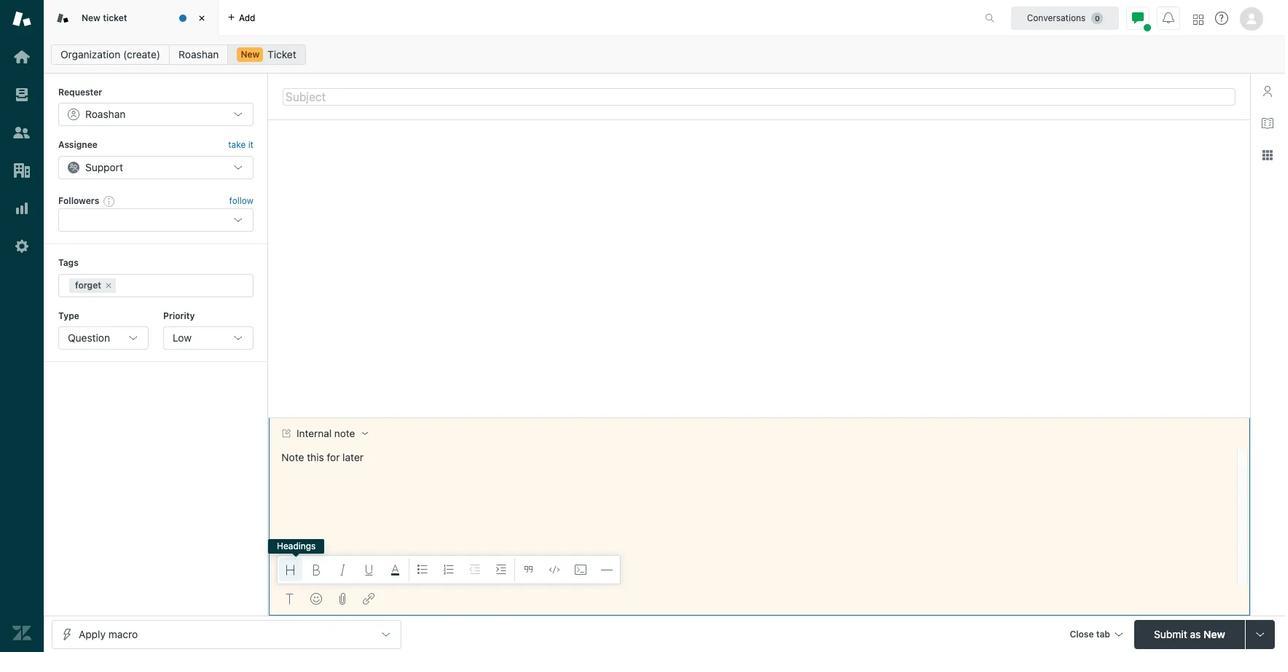 Task type: locate. For each thing, give the bounding box(es) containing it.
new ticket tab
[[44, 0, 219, 36]]

customer context image
[[1262, 85, 1274, 97]]

close tab button
[[1063, 620, 1129, 651]]

conversations button
[[1011, 6, 1119, 30]]

new right as
[[1204, 628, 1225, 640]]

quote (cmd shift 9) image
[[522, 564, 534, 576]]

followers
[[58, 195, 99, 206]]

reporting image
[[12, 199, 31, 218]]

close
[[1070, 628, 1094, 639]]

(create)
[[123, 48, 160, 60]]

take
[[228, 139, 246, 150]]

new
[[82, 12, 101, 23], [241, 49, 260, 60], [1204, 628, 1225, 640]]

conversations
[[1027, 12, 1086, 23]]

underline (cmd u) image
[[364, 564, 375, 576]]

requester
[[58, 87, 102, 98]]

organization
[[60, 48, 120, 60]]

organization (create)
[[60, 48, 160, 60]]

close image
[[195, 11, 209, 26]]

new left ticket
[[241, 49, 260, 60]]

requester element
[[58, 103, 254, 126]]

bulleted list (cmd shift 8) image
[[417, 564, 428, 576]]

new inside new ticket tab
[[82, 12, 101, 23]]

submit as new
[[1154, 628, 1225, 640]]

1 horizontal spatial roashan
[[179, 48, 219, 60]]

insert emojis image
[[310, 593, 322, 605]]

2 horizontal spatial new
[[1204, 628, 1225, 640]]

0 horizontal spatial roashan
[[85, 108, 126, 121]]

0 vertical spatial roashan
[[179, 48, 219, 60]]

1 vertical spatial roashan
[[85, 108, 126, 121]]

as
[[1190, 628, 1201, 640]]

priority
[[163, 310, 195, 321]]

0 vertical spatial new
[[82, 12, 101, 23]]

0 horizontal spatial new
[[82, 12, 101, 23]]

ticket
[[103, 12, 127, 23]]

get help image
[[1215, 12, 1228, 25]]

new left ticket at the left top
[[82, 12, 101, 23]]

new inside secondary element
[[241, 49, 260, 60]]

1 horizontal spatial new
[[241, 49, 260, 60]]

tabs tab list
[[44, 0, 970, 36]]

zendesk products image
[[1193, 14, 1204, 24]]

low
[[173, 331, 192, 344]]

code span (ctrl shift 5) image
[[549, 564, 560, 576]]

headings image
[[285, 564, 297, 576]]

note
[[282, 451, 304, 463]]

decrease indent (cmd [) image
[[469, 564, 481, 576]]

minimize composer image
[[753, 412, 765, 423]]

notifications image
[[1163, 12, 1175, 24]]

roashan down close image
[[179, 48, 219, 60]]

ticket
[[268, 48, 296, 60]]

italic (cmd i) image
[[337, 564, 349, 576]]

Internal note composer text field
[[275, 449, 1233, 479]]

zendesk image
[[12, 624, 31, 643]]

admin image
[[12, 237, 31, 256]]

organization (create) button
[[51, 44, 170, 65]]

follow
[[229, 195, 254, 206]]

roashan down the requester
[[85, 108, 126, 121]]

headings
[[277, 541, 316, 552]]

1 vertical spatial new
[[241, 49, 260, 60]]

it
[[248, 139, 254, 150]]

type
[[58, 310, 79, 321]]

roashan
[[179, 48, 219, 60], [85, 108, 126, 121]]



Task type: vqa. For each thing, say whether or not it's contained in the screenshot.
Organization (create) BUTTON on the left top of page
yes



Task type: describe. For each thing, give the bounding box(es) containing it.
customers image
[[12, 123, 31, 142]]

macro
[[108, 628, 138, 640]]

organizations image
[[12, 161, 31, 180]]

add button
[[219, 0, 264, 36]]

support
[[85, 161, 123, 173]]

main element
[[0, 0, 44, 652]]

internal
[[297, 428, 332, 439]]

add
[[239, 12, 255, 23]]

assignee
[[58, 139, 98, 150]]

add link (cmd k) image
[[363, 593, 375, 605]]

zendesk support image
[[12, 9, 31, 28]]

low button
[[163, 326, 254, 350]]

code block (ctrl shift 6) image
[[575, 564, 587, 576]]

horizontal rule (cmd shift l) image
[[601, 564, 613, 576]]

later
[[343, 451, 364, 463]]

assignee element
[[58, 156, 254, 179]]

tags
[[58, 257, 79, 268]]

internal note button
[[269, 418, 380, 449]]

info on adding followers image
[[104, 195, 115, 207]]

apps image
[[1262, 149, 1274, 161]]

tab
[[1096, 628, 1110, 639]]

follow button
[[229, 195, 254, 208]]

roashan inside requester element
[[85, 108, 126, 121]]

secondary element
[[44, 40, 1285, 69]]

close tab
[[1070, 628, 1110, 639]]

new for new ticket
[[82, 12, 101, 23]]

take it
[[228, 139, 254, 150]]

add attachment image
[[337, 593, 348, 605]]

question
[[68, 331, 110, 344]]

remove image
[[104, 281, 113, 290]]

roashan inside secondary element
[[179, 48, 219, 60]]

followers element
[[58, 209, 254, 232]]

views image
[[12, 85, 31, 104]]

2 vertical spatial new
[[1204, 628, 1225, 640]]

apply macro
[[79, 628, 138, 640]]

new ticket
[[82, 12, 127, 23]]

new for new
[[241, 49, 260, 60]]

for
[[327, 451, 340, 463]]

question button
[[58, 326, 149, 350]]

bold (cmd b) image
[[311, 564, 323, 576]]

note this for later
[[282, 451, 364, 463]]

roashan link
[[169, 44, 228, 65]]

button displays agent's chat status as online. image
[[1132, 12, 1144, 24]]

forget
[[75, 279, 101, 290]]

displays possible ticket submission types image
[[1255, 628, 1266, 640]]

this
[[307, 451, 324, 463]]

increase indent (cmd ]) image
[[495, 564, 507, 576]]

submit
[[1154, 628, 1187, 640]]

get started image
[[12, 47, 31, 66]]

Subject field
[[283, 88, 1236, 105]]

internal note
[[297, 428, 355, 439]]

numbered list (cmd shift 7) image
[[443, 564, 455, 576]]

note
[[334, 428, 355, 439]]

format text image
[[284, 593, 296, 605]]

knowledge image
[[1262, 117, 1274, 129]]

apply
[[79, 628, 106, 640]]

take it button
[[228, 138, 254, 153]]

headings tooltip
[[268, 539, 324, 554]]



